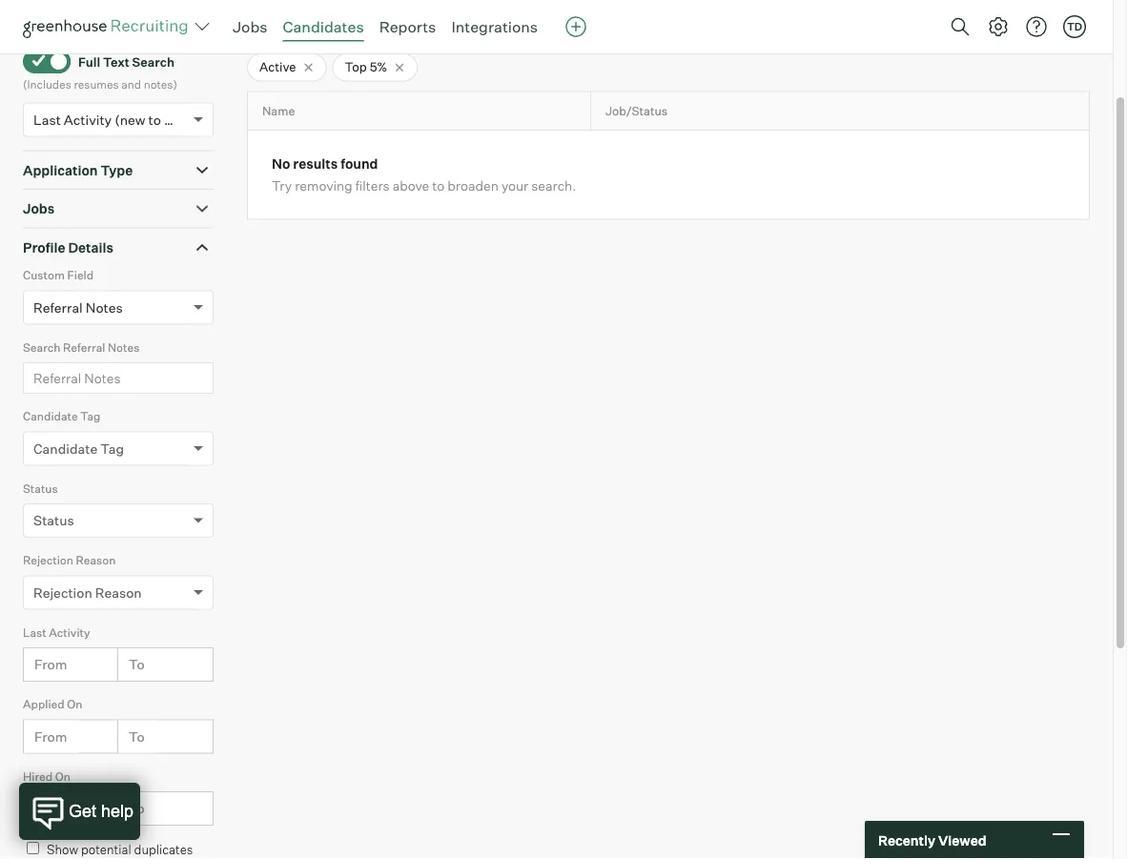 Task type: describe. For each thing, give the bounding box(es) containing it.
Show potential duplicates checkbox
[[27, 843, 39, 855]]

reports link
[[379, 17, 436, 36]]

referral inside custom field "element"
[[33, 300, 83, 316]]

active
[[259, 60, 296, 75]]

rejection reason element
[[23, 552, 214, 624]]

activity for last activity
[[49, 626, 90, 640]]

0 vertical spatial tag
[[80, 410, 101, 424]]

prospect
[[349, 19, 404, 35]]

hired on
[[23, 770, 70, 784]]

candidates
[[283, 17, 364, 36]]

profile details
[[23, 240, 113, 256]]

custom field
[[23, 269, 94, 283]]

last activity (new to old) option
[[33, 112, 189, 128]]

top
[[345, 60, 367, 75]]

from for hired
[[34, 801, 67, 817]]

full text search (includes resumes and notes)
[[23, 54, 177, 92]]

recently
[[878, 832, 935, 848]]

duplicates
[[134, 843, 193, 858]]

status element
[[23, 480, 214, 552]]

to for hired on
[[129, 801, 145, 817]]

application
[[23, 162, 98, 179]]

0 vertical spatial reason
[[76, 554, 116, 568]]

td button
[[1059, 11, 1090, 42]]

1 vertical spatial notes
[[108, 341, 140, 355]]

show
[[47, 843, 78, 858]]

reports
[[379, 17, 436, 36]]

(includes
[[23, 77, 71, 92]]

0 vertical spatial jobs
[[233, 17, 267, 36]]

last activity (new to old)
[[33, 112, 189, 128]]

td
[[1067, 20, 1082, 33]]

(new
[[115, 112, 145, 128]]

0 horizontal spatial search
[[23, 341, 60, 355]]

or
[[333, 19, 346, 35]]

1 vertical spatial candidate tag
[[33, 441, 124, 457]]

bulk
[[991, 21, 1019, 37]]

viewed
[[938, 832, 987, 848]]

recently viewed
[[878, 832, 987, 848]]

actions
[[1022, 21, 1070, 37]]

1 vertical spatial rejection reason
[[33, 585, 142, 601]]

application type
[[23, 162, 133, 179]]

try
[[272, 178, 292, 195]]

job/status
[[606, 104, 668, 119]]

filters
[[355, 178, 390, 195]]

top 5%
[[345, 60, 387, 75]]

to for applied on
[[129, 729, 145, 745]]

1 vertical spatial referral
[[63, 341, 105, 355]]

td button
[[1063, 15, 1086, 38]]

checkmark image
[[31, 55, 46, 68]]

0 horizontal spatial jobs
[[23, 201, 55, 218]]

search referral notes
[[23, 341, 140, 355]]

no for no results found try removing filters above to broaden your search.
[[272, 156, 290, 173]]

above
[[393, 178, 429, 195]]

notes inside custom field "element"
[[86, 300, 123, 316]]

removing
[[295, 178, 352, 195]]

1 vertical spatial status
[[33, 513, 74, 529]]

1 vertical spatial candidate
[[33, 441, 98, 457]]

to inside 'no results found try removing filters above to broaden your search.'
[[432, 178, 445, 195]]

hired
[[23, 770, 53, 784]]



Task type: vqa. For each thing, say whether or not it's contained in the screenshot.
the bottommost Rejection Reason
yes



Task type: locate. For each thing, give the bounding box(es) containing it.
1 horizontal spatial to
[[432, 178, 445, 195]]

from down applied on
[[34, 729, 67, 745]]

profile
[[23, 240, 65, 256]]

integrations link
[[451, 17, 538, 36]]

candidates link
[[283, 17, 364, 36]]

1 from from the top
[[34, 657, 67, 673]]

1 vertical spatial last
[[23, 626, 46, 640]]

referral
[[33, 300, 83, 316], [63, 341, 105, 355]]

0 horizontal spatial found
[[341, 156, 378, 173]]

1 vertical spatial to
[[432, 178, 445, 195]]

3 from from the top
[[34, 801, 67, 817]]

to
[[129, 657, 145, 673], [129, 729, 145, 745], [129, 801, 145, 817]]

no inside 'no results found try removing filters above to broaden your search.'
[[272, 156, 290, 173]]

last up the applied in the bottom of the page
[[23, 626, 46, 640]]

and
[[121, 77, 141, 92]]

1 horizontal spatial jobs
[[233, 17, 267, 36]]

activity down resumes
[[64, 112, 112, 128]]

rejection reason down status element
[[23, 554, 116, 568]]

referral notes option
[[33, 300, 123, 316]]

1 vertical spatial to
[[129, 729, 145, 745]]

1 vertical spatial activity
[[49, 626, 90, 640]]

search up notes)
[[132, 54, 174, 70]]

2 to from the top
[[129, 729, 145, 745]]

from for applied
[[34, 729, 67, 745]]

to left old)
[[148, 112, 161, 128]]

1 vertical spatial reason
[[95, 585, 142, 601]]

found inside 'no results found try removing filters above to broaden your search.'
[[341, 156, 378, 173]]

no left "candidate"
[[247, 19, 265, 35]]

last
[[33, 112, 61, 128], [23, 626, 46, 640]]

candidate tag element
[[23, 408, 214, 480]]

1 vertical spatial from
[[34, 729, 67, 745]]

jobs
[[233, 17, 267, 36], [23, 201, 55, 218]]

on for applied on
[[67, 698, 82, 712]]

1 vertical spatial tag
[[100, 441, 124, 457]]

status
[[23, 482, 58, 496], [33, 513, 74, 529]]

custom field element
[[23, 267, 214, 339]]

no candidate or prospect applications found
[[247, 19, 523, 35]]

tag
[[80, 410, 101, 424], [100, 441, 124, 457]]

tag up status element
[[100, 441, 124, 457]]

applications
[[407, 19, 484, 35]]

candidate up status element
[[33, 441, 98, 457]]

0 vertical spatial rejection
[[23, 554, 73, 568]]

rejection reason up last activity
[[33, 585, 142, 601]]

integrations
[[451, 17, 538, 36]]

found
[[487, 19, 523, 35], [341, 156, 378, 173]]

from down hired on
[[34, 801, 67, 817]]

referral notes
[[33, 300, 123, 316]]

to
[[148, 112, 161, 128], [432, 178, 445, 195]]

on right 'hired'
[[55, 770, 70, 784]]

Search Referral Notes text field
[[23, 363, 214, 394]]

1 horizontal spatial found
[[487, 19, 523, 35]]

0 vertical spatial from
[[34, 657, 67, 673]]

referral down referral notes
[[63, 341, 105, 355]]

0 vertical spatial candidate tag
[[23, 410, 101, 424]]

no
[[247, 19, 265, 35], [272, 156, 290, 173]]

greenhouse recruiting image
[[23, 15, 195, 38]]

results
[[293, 156, 338, 173]]

2 from from the top
[[34, 729, 67, 745]]

0 vertical spatial rejection reason
[[23, 554, 116, 568]]

candidate down search referral notes at the left of the page
[[23, 410, 78, 424]]

to for last activity
[[129, 657, 145, 673]]

search
[[132, 54, 174, 70], [23, 341, 60, 355]]

search.
[[531, 178, 576, 195]]

0 vertical spatial notes
[[86, 300, 123, 316]]

1 vertical spatial no
[[272, 156, 290, 173]]

notes
[[86, 300, 123, 316], [108, 341, 140, 355]]

candidate tag up status element
[[33, 441, 124, 457]]

activity down rejection reason element
[[49, 626, 90, 640]]

last activity
[[23, 626, 90, 640]]

applied
[[23, 698, 64, 712]]

no for no candidate or prospect applications found
[[247, 19, 265, 35]]

0 horizontal spatial to
[[148, 112, 161, 128]]

rejection
[[23, 554, 73, 568], [33, 585, 92, 601]]

from down last activity
[[34, 657, 67, 673]]

2 vertical spatial to
[[129, 801, 145, 817]]

details
[[68, 240, 113, 256]]

activity for last activity (new to old)
[[64, 112, 112, 128]]

no results found try removing filters above to broaden your search.
[[272, 156, 576, 195]]

1 vertical spatial on
[[55, 770, 70, 784]]

broaden
[[448, 178, 499, 195]]

0 vertical spatial search
[[132, 54, 174, 70]]

notes up search referral notes text box
[[108, 341, 140, 355]]

0 vertical spatial no
[[247, 19, 265, 35]]

search down referral notes "option" at the top left of the page
[[23, 341, 60, 355]]

on
[[67, 698, 82, 712], [55, 770, 70, 784]]

configure image
[[987, 15, 1010, 38]]

reason
[[76, 554, 116, 568], [95, 585, 142, 601]]

applied on
[[23, 698, 82, 712]]

status down candidate tag element
[[23, 482, 58, 496]]

activity
[[64, 112, 112, 128], [49, 626, 90, 640]]

your
[[501, 178, 528, 195]]

potential
[[81, 843, 131, 858]]

no up try
[[272, 156, 290, 173]]

name
[[262, 104, 295, 119]]

0 vertical spatial on
[[67, 698, 82, 712]]

1 horizontal spatial search
[[132, 54, 174, 70]]

notes down field
[[86, 300, 123, 316]]

found up "filters"
[[341, 156, 378, 173]]

1 vertical spatial search
[[23, 341, 60, 355]]

referral down "custom field"
[[33, 300, 83, 316]]

1 horizontal spatial no
[[272, 156, 290, 173]]

on right the applied in the bottom of the page
[[67, 698, 82, 712]]

candidate
[[23, 410, 78, 424], [33, 441, 98, 457]]

last for last activity
[[23, 626, 46, 640]]

tag down search referral notes text box
[[80, 410, 101, 424]]

text
[[103, 54, 130, 70]]

status up rejection reason element
[[33, 513, 74, 529]]

rejection reason
[[23, 554, 116, 568], [33, 585, 142, 601]]

0 vertical spatial to
[[129, 657, 145, 673]]

resumes
[[74, 77, 119, 92]]

custom
[[23, 269, 65, 283]]

type
[[101, 162, 133, 179]]

last for last activity (new to old)
[[33, 112, 61, 128]]

3 to from the top
[[129, 801, 145, 817]]

0 vertical spatial status
[[23, 482, 58, 496]]

found right applications
[[487, 19, 523, 35]]

0 horizontal spatial no
[[247, 19, 265, 35]]

bulk actions
[[991, 21, 1070, 37]]

notes)
[[144, 77, 177, 92]]

0 vertical spatial referral
[[33, 300, 83, 316]]

0 vertical spatial found
[[487, 19, 523, 35]]

5%
[[370, 60, 387, 75]]

Search candidates field
[[23, 12, 214, 44]]

to right "above"
[[432, 178, 445, 195]]

jobs up profile
[[23, 201, 55, 218]]

jobs link
[[233, 17, 267, 36]]

search image
[[949, 15, 972, 38]]

0 vertical spatial activity
[[64, 112, 112, 128]]

0 vertical spatial candidate
[[23, 410, 78, 424]]

last down (includes
[[33, 112, 61, 128]]

bulk actions link
[[971, 12, 1090, 46]]

candidate tag down search referral notes text box
[[23, 410, 101, 424]]

search inside "full text search (includes resumes and notes)"
[[132, 54, 174, 70]]

on for hired on
[[55, 770, 70, 784]]

1 vertical spatial rejection
[[33, 585, 92, 601]]

show potential duplicates
[[47, 843, 193, 858]]

1 to from the top
[[129, 657, 145, 673]]

jobs left "candidate"
[[233, 17, 267, 36]]

candidate
[[268, 19, 330, 35]]

old)
[[164, 112, 189, 128]]

from for last
[[34, 657, 67, 673]]

full
[[78, 54, 100, 70]]

candidate tag
[[23, 410, 101, 424], [33, 441, 124, 457]]

2 vertical spatial from
[[34, 801, 67, 817]]

1 vertical spatial found
[[341, 156, 378, 173]]

0 vertical spatial last
[[33, 112, 61, 128]]

from
[[34, 657, 67, 673], [34, 729, 67, 745], [34, 801, 67, 817]]

0 vertical spatial to
[[148, 112, 161, 128]]

1 vertical spatial jobs
[[23, 201, 55, 218]]

field
[[67, 269, 94, 283]]



